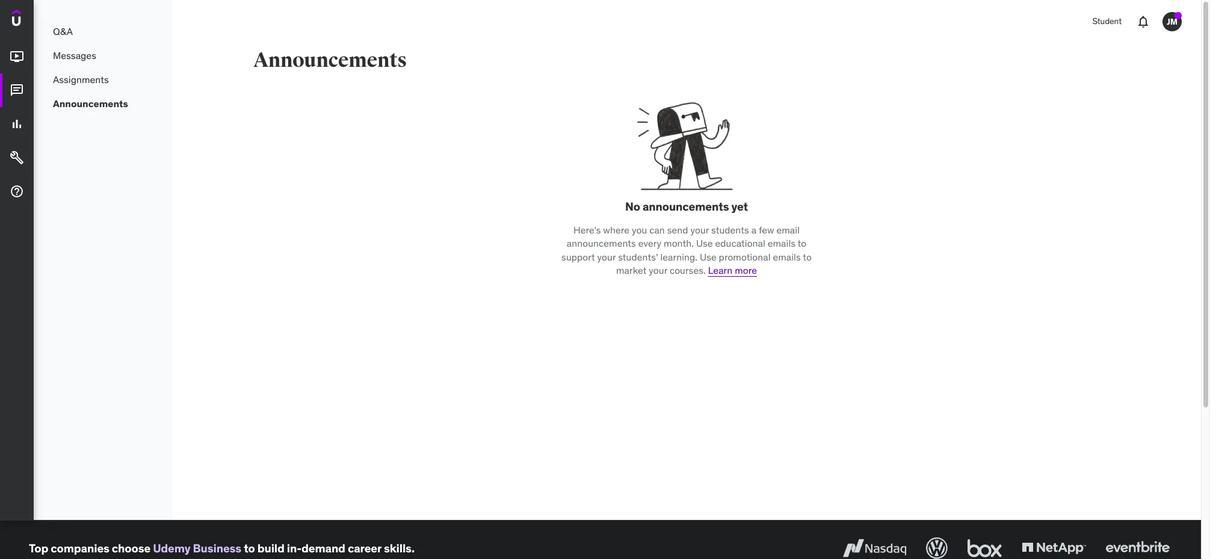 Task type: locate. For each thing, give the bounding box(es) containing it.
0 horizontal spatial your
[[597, 251, 616, 263]]

2 vertical spatial your
[[649, 264, 667, 276]]

skills.
[[384, 541, 415, 555]]

learn
[[708, 264, 733, 276]]

assignments
[[53, 73, 109, 85]]

jm
[[1167, 16, 1178, 27]]

announcements
[[253, 48, 407, 73], [53, 97, 128, 109]]

few
[[759, 224, 774, 236]]

1 vertical spatial emails
[[773, 251, 801, 263]]

eventbrite image
[[1103, 535, 1172, 559]]

0 vertical spatial announcements
[[253, 48, 407, 73]]

learning.
[[660, 251, 698, 263]]

yet
[[732, 199, 748, 214]]

announcements inside the here's where you can send your students a few email announcements every month. use educational emails to support your students' learning. use promotional emails to market your courses.
[[567, 237, 636, 249]]

announcements link
[[34, 91, 172, 116]]

your right support at the left top of page
[[597, 251, 616, 263]]

send
[[667, 224, 688, 236]]

0 vertical spatial your
[[691, 224, 709, 236]]

q&a
[[53, 25, 73, 37]]

medium image
[[10, 49, 24, 64], [10, 83, 24, 98], [10, 151, 24, 165], [10, 184, 24, 199]]

4 medium image from the top
[[10, 184, 24, 199]]

0 horizontal spatial announcements
[[53, 97, 128, 109]]

notifications image
[[1136, 14, 1151, 29]]

use right month.
[[696, 237, 713, 249]]

career
[[348, 541, 381, 555]]

use
[[696, 237, 713, 249], [700, 251, 717, 263]]

courses.
[[670, 264, 706, 276]]

1 horizontal spatial announcements
[[253, 48, 407, 73]]

in-
[[287, 541, 302, 555]]

market
[[616, 264, 647, 276]]

where
[[603, 224, 630, 236]]

emails
[[768, 237, 796, 249], [773, 251, 801, 263]]

box image
[[965, 535, 1005, 559]]

your
[[691, 224, 709, 236], [597, 251, 616, 263], [649, 264, 667, 276]]

1 horizontal spatial announcements
[[643, 199, 729, 214]]

to
[[798, 237, 807, 249], [803, 251, 812, 263], [244, 541, 255, 555]]

1 vertical spatial to
[[803, 251, 812, 263]]

top
[[29, 541, 48, 555]]

0 vertical spatial use
[[696, 237, 713, 249]]

2 medium image from the top
[[10, 83, 24, 98]]

messages link
[[34, 43, 172, 67]]

jm link
[[1158, 7, 1187, 36]]

student link
[[1085, 7, 1129, 36]]

your right the send
[[691, 224, 709, 236]]

volkswagen image
[[924, 535, 950, 559]]

assignments link
[[34, 67, 172, 91]]

0 horizontal spatial announcements
[[567, 237, 636, 249]]

promotional
[[719, 251, 771, 263]]

here's
[[574, 224, 601, 236]]

learn more link
[[708, 264, 757, 276]]

1 vertical spatial announcements
[[567, 237, 636, 249]]

here's where you can send your students a few email announcements every month. use educational emails to support your students' learning. use promotional emails to market your courses.
[[562, 224, 812, 276]]

1 horizontal spatial your
[[649, 264, 667, 276]]

announcements up the send
[[643, 199, 729, 214]]

top companies choose udemy business to build in-demand career skills.
[[29, 541, 415, 555]]

companies
[[51, 541, 109, 555]]

use up learn
[[700, 251, 717, 263]]

netapp image
[[1020, 535, 1089, 559]]

you
[[632, 224, 647, 236]]

0 vertical spatial announcements
[[643, 199, 729, 214]]

0 vertical spatial to
[[798, 237, 807, 249]]

announcements
[[643, 199, 729, 214], [567, 237, 636, 249]]

every
[[638, 237, 662, 249]]

announcements down here's on the top left of the page
[[567, 237, 636, 249]]

your down students'
[[649, 264, 667, 276]]

1 vertical spatial announcements
[[53, 97, 128, 109]]



Task type: vqa. For each thing, say whether or not it's contained in the screenshot.
great in 'THE LEARN PROGRAMMING ACADEMY WAS CREATED BY TIM BUCHALKA, A SOFTWARE DEVELOPER WITH 40 YEARS EXPERIENCE, WHO IS ALSO AN INSTRUCTOR ON UDEMY, WITH OVER 1.93M+ STUDENTS IN HIS COURSES ON JAVA, PYTHON, ANDROID, C#  AND THE SPRING FRAMEWORK. THE ACADEMY'S GOAL IN THE NEXT THREE YEARS, IS TO TEACH FIVE MILLION PEOPLE TO LEARN HOW TO PROGRAM. APART FROM TIM'S OWN COURSES, WHICH ARE ALL AVAILABLE HERE, WE ARE WORKING WITH THE VERY BEST TEACHERS, CREATING COURSES TO TEACH THE ESSENTIAL SKILLS REQUIRED BY DEVELOPERS, AT ALL LEVELS. ONE OTHER IMPORTANT PHILOSOPHY IS THAT OUR COURSES ARE TAUGHT BY REAL PROFESSIONALS; SOFTWARE DEVELOPERS WITH REAL AND SUBSTANTIAL EXPERIENCE IN THE INDUSTRY, WHO ARE ALSO GREAT TEACHERS.  ALL OUR INSTRUCTORS ARE EXPERIENCED, SOFTWARE DEVELOPERS!'
no



Task type: describe. For each thing, give the bounding box(es) containing it.
demand
[[302, 541, 345, 555]]

support
[[562, 251, 595, 263]]

month.
[[664, 237, 694, 249]]

udemy business link
[[153, 541, 241, 555]]

can
[[650, 224, 665, 236]]

medium image
[[10, 117, 24, 131]]

0 vertical spatial emails
[[768, 237, 796, 249]]

no announcements yet
[[625, 199, 748, 214]]

messages
[[53, 49, 96, 61]]

q&a link
[[34, 19, 172, 43]]

student
[[1093, 16, 1122, 27]]

business
[[193, 541, 241, 555]]

no
[[625, 199, 640, 214]]

you have alerts image
[[1175, 12, 1182, 19]]

1 vertical spatial your
[[597, 251, 616, 263]]

nasdaq image
[[840, 535, 909, 559]]

a
[[751, 224, 757, 236]]

build
[[257, 541, 285, 555]]

2 vertical spatial to
[[244, 541, 255, 555]]

educational
[[715, 237, 765, 249]]

1 vertical spatial use
[[700, 251, 717, 263]]

students
[[711, 224, 749, 236]]

email
[[777, 224, 800, 236]]

choose
[[112, 541, 151, 555]]

udemy image
[[12, 10, 67, 30]]

udemy
[[153, 541, 190, 555]]

2 horizontal spatial your
[[691, 224, 709, 236]]

students'
[[618, 251, 658, 263]]

1 medium image from the top
[[10, 49, 24, 64]]

more
[[735, 264, 757, 276]]

3 medium image from the top
[[10, 151, 24, 165]]

learn more
[[708, 264, 757, 276]]



